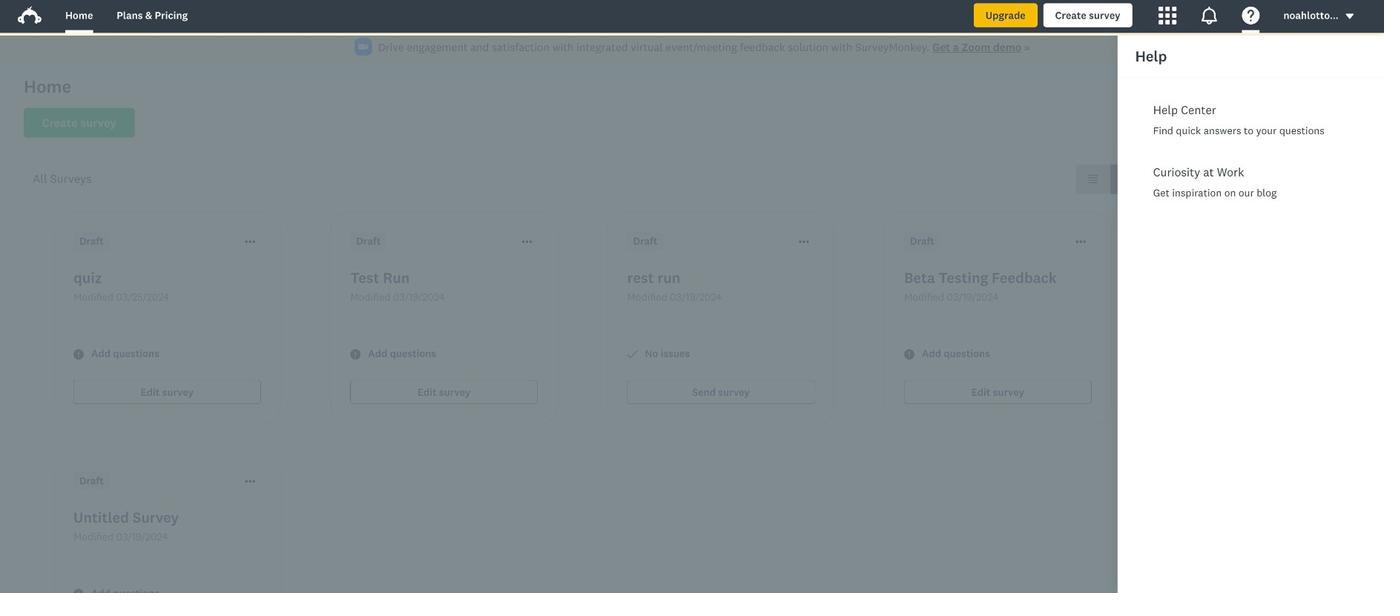 Task type: locate. For each thing, give the bounding box(es) containing it.
products icon image
[[1159, 6, 1177, 24], [1159, 6, 1177, 24]]

warning image
[[350, 350, 361, 360], [73, 589, 84, 593]]

2 warning image from the left
[[904, 350, 915, 360]]

dropdown arrow icon image
[[1345, 11, 1355, 22], [1346, 14, 1354, 19]]

dialog
[[1118, 36, 1384, 593]]

0 horizontal spatial warning image
[[73, 589, 84, 593]]

1 vertical spatial warning image
[[73, 589, 84, 593]]

help icon image
[[1242, 6, 1260, 24]]

warning image
[[73, 350, 84, 360], [904, 350, 915, 360]]

1 horizontal spatial warning image
[[350, 350, 361, 360]]

0 vertical spatial warning image
[[350, 350, 361, 360]]

brand logo image
[[18, 3, 42, 27], [18, 6, 42, 24]]

max diff icon image
[[1248, 186, 1284, 222]]

0 horizontal spatial warning image
[[73, 350, 84, 360]]

group
[[1076, 164, 1144, 194]]

search image
[[1164, 117, 1175, 129], [1164, 117, 1175, 129]]

1 horizontal spatial warning image
[[904, 350, 915, 360]]



Task type: vqa. For each thing, say whether or not it's contained in the screenshot.
Search icon
yes



Task type: describe. For each thing, give the bounding box(es) containing it.
notification center icon image
[[1201, 6, 1218, 24]]

2 brand logo image from the top
[[18, 6, 42, 24]]

no issues image
[[627, 350, 638, 360]]

1 warning image from the left
[[73, 350, 84, 360]]

1 brand logo image from the top
[[18, 3, 42, 27]]

Search text field
[[1175, 109, 1324, 138]]



